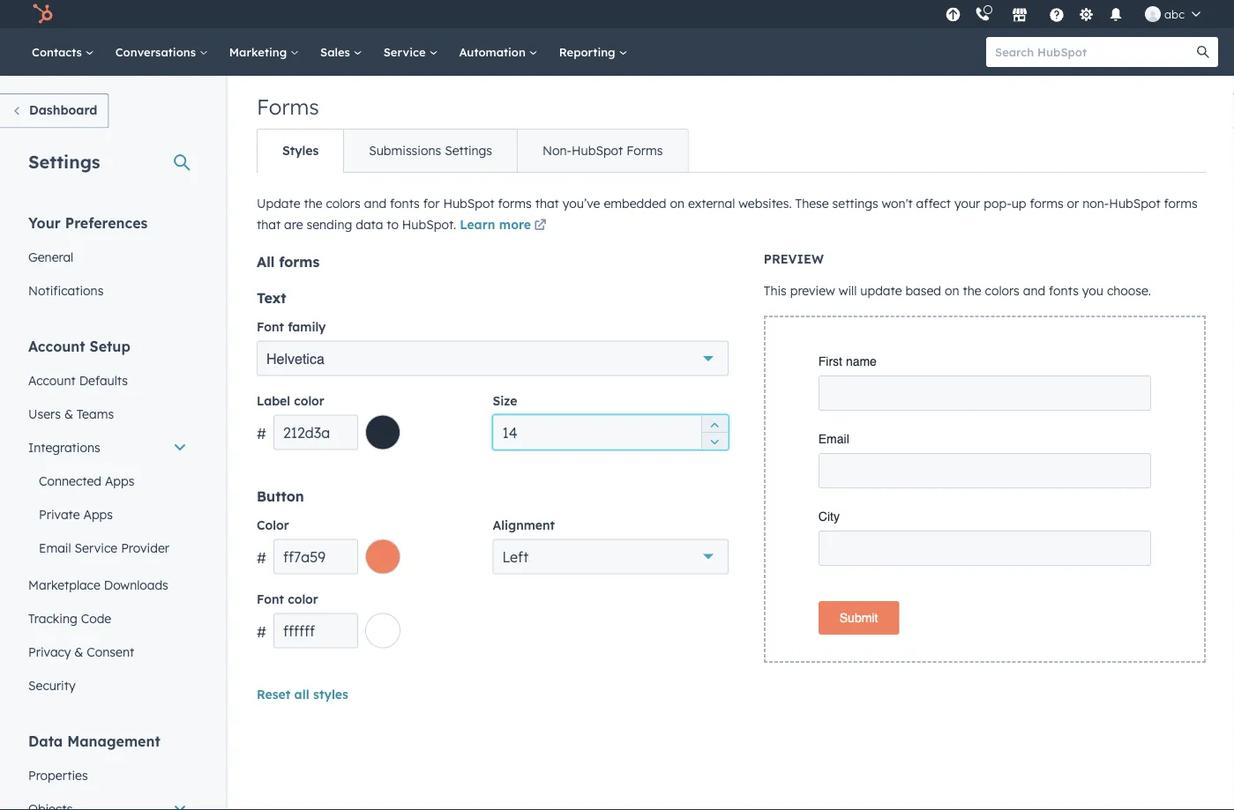 Task type: describe. For each thing, give the bounding box(es) containing it.
styles
[[282, 143, 319, 158]]

1 vertical spatial fonts
[[1049, 283, 1079, 299]]

connected apps link
[[18, 465, 198, 498]]

reporting
[[559, 45, 619, 59]]

reset all styles
[[257, 687, 348, 702]]

your preferences element
[[18, 213, 198, 308]]

privacy
[[28, 645, 71, 660]]

you
[[1083, 283, 1104, 299]]

code
[[81, 611, 111, 627]]

1 link opens in a new window image from the top
[[534, 216, 547, 237]]

tracking
[[28, 611, 77, 627]]

based
[[906, 283, 942, 299]]

Email text field
[[819, 454, 1152, 489]]

first name
[[819, 355, 877, 369]]

properties link
[[18, 759, 198, 793]]

update
[[861, 283, 902, 299]]

calling icon image
[[975, 7, 991, 23]]

defaults
[[79, 373, 128, 388]]

you've
[[563, 196, 600, 211]]

data management element
[[18, 732, 198, 811]]

update the colors and fonts for hubspot forms that you've embedded on external websites. these settings won't affect your pop-up forms or non-hubspot forms that are sending data to hubspot.
[[257, 196, 1198, 233]]

service link
[[373, 28, 449, 76]]

data
[[28, 733, 63, 751]]

on inside update the colors and fonts for hubspot forms that you've embedded on external websites. these settings won't affect your pop-up forms or non-hubspot forms that are sending data to hubspot.
[[670, 196, 685, 211]]

tracking code link
[[18, 602, 198, 636]]

for
[[423, 196, 440, 211]]

text
[[257, 289, 286, 307]]

upgrade link
[[943, 5, 965, 23]]

first
[[819, 355, 843, 369]]

learn more
[[460, 217, 531, 233]]

helvetica button
[[257, 341, 729, 376]]

private
[[39, 507, 80, 522]]

setup
[[90, 338, 130, 355]]

learn more link
[[460, 216, 550, 237]]

submit
[[840, 612, 878, 626]]

pop-
[[984, 196, 1012, 211]]

automation
[[459, 45, 529, 59]]

these
[[796, 196, 829, 211]]

data management
[[28, 733, 160, 751]]

preview
[[790, 283, 835, 299]]

apps for private apps
[[83, 507, 113, 522]]

forms right all
[[279, 253, 320, 270]]

users & teams link
[[18, 398, 198, 431]]

tracking code
[[28, 611, 111, 627]]

1 horizontal spatial service
[[384, 45, 429, 59]]

your
[[955, 196, 981, 211]]

update
[[257, 196, 301, 211]]

left button
[[493, 540, 729, 575]]

will
[[839, 283, 857, 299]]

service inside account setup element
[[75, 541, 118, 556]]

notifications
[[28, 283, 104, 298]]

sending
[[307, 217, 352, 233]]

websites.
[[739, 196, 792, 211]]

help image
[[1049, 8, 1065, 24]]

styles link
[[258, 130, 343, 172]]

teams
[[77, 406, 114, 422]]

account for account setup
[[28, 338, 85, 355]]

security link
[[18, 669, 198, 703]]

colors inside update the colors and fonts for hubspot forms that you've embedded on external websites. these settings won't affect your pop-up forms or non-hubspot forms that are sending data to hubspot.
[[326, 196, 361, 211]]

marketing
[[229, 45, 290, 59]]

all
[[294, 687, 310, 702]]

Label color text field
[[273, 415, 358, 451]]

account defaults link
[[18, 364, 198, 398]]

downloads
[[104, 578, 168, 593]]

font for font color
[[257, 592, 284, 607]]

submit button
[[819, 602, 900, 635]]

City text field
[[819, 531, 1152, 567]]

are
[[284, 217, 303, 233]]

learn
[[460, 217, 496, 233]]

color for label color
[[294, 393, 325, 409]]

won't
[[882, 196, 913, 211]]

general link
[[18, 240, 198, 274]]

color for font color
[[288, 592, 318, 607]]

this
[[764, 283, 787, 299]]

conversations link
[[105, 28, 219, 76]]

2 horizontal spatial hubspot
[[1110, 196, 1161, 211]]

First name text field
[[819, 376, 1152, 411]]

users
[[28, 406, 61, 422]]

data
[[356, 217, 383, 233]]

# for font
[[257, 623, 266, 641]]

management
[[67, 733, 160, 751]]

font for font family
[[257, 319, 284, 334]]

1 vertical spatial colors
[[985, 283, 1020, 299]]

general
[[28, 249, 73, 265]]

contacts
[[32, 45, 85, 59]]

size
[[493, 393, 518, 409]]

help button
[[1042, 0, 1072, 28]]

Color text field
[[273, 540, 358, 575]]

0 horizontal spatial hubspot
[[443, 196, 495, 211]]

notifications link
[[18, 274, 198, 308]]

non-
[[1083, 196, 1110, 211]]

Search HubSpot search field
[[987, 37, 1203, 67]]

account defaults
[[28, 373, 128, 388]]

navigation containing styles
[[257, 129, 689, 173]]

private apps link
[[18, 498, 198, 532]]



Task type: vqa. For each thing, say whether or not it's contained in the screenshot.
the Facebook
no



Task type: locate. For each thing, give the bounding box(es) containing it.
0 horizontal spatial forms
[[257, 94, 319, 120]]

fonts inside update the colors and fonts for hubspot forms that you've embedded on external websites. these settings won't affect your pop-up forms or non-hubspot forms that are sending data to hubspot.
[[390, 196, 420, 211]]

automation link
[[449, 28, 549, 76]]

0 vertical spatial on
[[670, 196, 685, 211]]

colors right based
[[985, 283, 1020, 299]]

apps for connected apps
[[105, 473, 135, 489]]

0 vertical spatial the
[[304, 196, 323, 211]]

0 vertical spatial &
[[64, 406, 73, 422]]

1 horizontal spatial fonts
[[1049, 283, 1079, 299]]

notifications button
[[1101, 0, 1131, 28]]

1 horizontal spatial that
[[535, 196, 559, 211]]

hubspot inside the non-hubspot forms link
[[572, 143, 623, 158]]

#
[[257, 425, 266, 443], [257, 549, 266, 567], [257, 623, 266, 641]]

1 horizontal spatial and
[[1023, 283, 1046, 299]]

abc
[[1165, 7, 1185, 21]]

contacts link
[[21, 28, 105, 76]]

color up font color text box
[[288, 592, 318, 607]]

1 vertical spatial and
[[1023, 283, 1046, 299]]

1 vertical spatial &
[[74, 645, 83, 660]]

button
[[257, 488, 304, 505]]

0 horizontal spatial on
[[670, 196, 685, 211]]

and inside update the colors and fonts for hubspot forms that you've embedded on external websites. these settings won't affect your pop-up forms or non-hubspot forms that are sending data to hubspot.
[[364, 196, 387, 211]]

forms up the more
[[498, 196, 532, 211]]

& for users
[[64, 406, 73, 422]]

on
[[670, 196, 685, 211], [945, 283, 960, 299]]

0 horizontal spatial &
[[64, 406, 73, 422]]

alignment
[[493, 518, 555, 533]]

font
[[257, 319, 284, 334], [257, 592, 284, 607]]

marketing link
[[219, 28, 310, 76]]

0 horizontal spatial email
[[39, 541, 71, 556]]

Font color text field
[[273, 614, 358, 649]]

1 horizontal spatial hubspot
[[572, 143, 623, 158]]

Size text field
[[493, 415, 729, 451]]

forms inside the non-hubspot forms link
[[627, 143, 663, 158]]

your
[[28, 214, 61, 232]]

# for label
[[257, 425, 266, 443]]

0 vertical spatial colors
[[326, 196, 361, 211]]

2 account from the top
[[28, 373, 76, 388]]

affect
[[917, 196, 951, 211]]

integrations button
[[18, 431, 198, 465]]

account for account defaults
[[28, 373, 76, 388]]

sales
[[320, 45, 354, 59]]

sales link
[[310, 28, 373, 76]]

3 # from the top
[[257, 623, 266, 641]]

non-hubspot forms
[[543, 143, 663, 158]]

1 horizontal spatial &
[[74, 645, 83, 660]]

email for email service provider
[[39, 541, 71, 556]]

reporting link
[[549, 28, 638, 76]]

search image
[[1198, 46, 1210, 58]]

1 vertical spatial font
[[257, 592, 284, 607]]

styles
[[313, 687, 348, 702]]

1 horizontal spatial on
[[945, 283, 960, 299]]

abc menu
[[941, 0, 1213, 28]]

on left external
[[670, 196, 685, 211]]

dashboard link
[[0, 94, 109, 128]]

1 vertical spatial on
[[945, 283, 960, 299]]

link opens in a new window image
[[534, 216, 547, 237], [534, 220, 547, 233]]

account up users
[[28, 373, 76, 388]]

fonts up to
[[390, 196, 420, 211]]

1 account from the top
[[28, 338, 85, 355]]

account setup
[[28, 338, 130, 355]]

settings
[[833, 196, 879, 211]]

settings right the submissions
[[445, 143, 492, 158]]

0 horizontal spatial service
[[75, 541, 118, 556]]

settings link
[[1076, 5, 1098, 23]]

or
[[1067, 196, 1080, 211]]

2 vertical spatial #
[[257, 623, 266, 641]]

colors
[[326, 196, 361, 211], [985, 283, 1020, 299]]

dashboard
[[29, 102, 97, 118]]

1 vertical spatial #
[[257, 549, 266, 567]]

0 vertical spatial color
[[294, 393, 325, 409]]

0 horizontal spatial colors
[[326, 196, 361, 211]]

0 vertical spatial account
[[28, 338, 85, 355]]

2 font from the top
[[257, 592, 284, 607]]

email
[[819, 432, 850, 447], [39, 541, 71, 556]]

the right based
[[963, 283, 982, 299]]

external
[[688, 196, 735, 211]]

group
[[701, 415, 728, 451]]

font family
[[257, 319, 326, 334]]

more
[[499, 217, 531, 233]]

0 horizontal spatial that
[[257, 217, 281, 233]]

service down private apps link
[[75, 541, 118, 556]]

properties
[[28, 768, 88, 784]]

fonts left you
[[1049, 283, 1079, 299]]

email inside account setup element
[[39, 541, 71, 556]]

0 vertical spatial service
[[384, 45, 429, 59]]

connected
[[39, 473, 101, 489]]

your preferences
[[28, 214, 148, 232]]

preview
[[764, 251, 824, 267]]

calling icon button
[[968, 2, 998, 26]]

1 horizontal spatial settings
[[445, 143, 492, 158]]

1 vertical spatial service
[[75, 541, 118, 556]]

1 vertical spatial email
[[39, 541, 71, 556]]

marketplaces image
[[1012, 8, 1028, 24]]

0 horizontal spatial fonts
[[390, 196, 420, 211]]

forms
[[257, 94, 319, 120], [627, 143, 663, 158]]

integrations
[[28, 440, 100, 455]]

font down text
[[257, 319, 284, 334]]

submissions settings
[[369, 143, 492, 158]]

upgrade image
[[946, 8, 961, 23]]

2 link opens in a new window image from the top
[[534, 220, 547, 233]]

0 vertical spatial #
[[257, 425, 266, 443]]

1 vertical spatial apps
[[83, 507, 113, 522]]

conversations
[[115, 45, 199, 59]]

color up label color text box
[[294, 393, 325, 409]]

forms
[[498, 196, 532, 211], [1030, 196, 1064, 211], [1164, 196, 1198, 211], [279, 253, 320, 270]]

hubspot up the "learn"
[[443, 196, 495, 211]]

0 horizontal spatial the
[[304, 196, 323, 211]]

left
[[502, 548, 529, 566]]

settings image
[[1079, 8, 1095, 23]]

private apps
[[39, 507, 113, 522]]

that left you've
[[535, 196, 559, 211]]

& right privacy
[[74, 645, 83, 660]]

& right users
[[64, 406, 73, 422]]

1 vertical spatial color
[[288, 592, 318, 607]]

users & teams
[[28, 406, 114, 422]]

the inside update the colors and fonts for hubspot forms that you've embedded on external websites. these settings won't affect your pop-up forms or non-hubspot forms that are sending data to hubspot.
[[304, 196, 323, 211]]

forms up embedded
[[627, 143, 663, 158]]

city
[[819, 510, 840, 524]]

1 vertical spatial that
[[257, 217, 281, 233]]

on right based
[[945, 283, 960, 299]]

submissions
[[369, 143, 441, 158]]

apps
[[105, 473, 135, 489], [83, 507, 113, 522]]

link opens in a new window image inside learn more link
[[534, 220, 547, 233]]

account up account defaults
[[28, 338, 85, 355]]

forms left or
[[1030, 196, 1064, 211]]

0 horizontal spatial settings
[[28, 150, 100, 173]]

hubspot right or
[[1110, 196, 1161, 211]]

& for privacy
[[74, 645, 83, 660]]

to
[[387, 217, 399, 233]]

apps inside "link"
[[105, 473, 135, 489]]

email down first
[[819, 432, 850, 447]]

label color
[[257, 393, 325, 409]]

1 vertical spatial forms
[[627, 143, 663, 158]]

preferences
[[65, 214, 148, 232]]

settings down dashboard
[[28, 150, 100, 173]]

0 vertical spatial that
[[535, 196, 559, 211]]

helvetica
[[267, 351, 325, 367]]

and up data
[[364, 196, 387, 211]]

0 vertical spatial and
[[364, 196, 387, 211]]

hubspot up you've
[[572, 143, 623, 158]]

1 vertical spatial the
[[963, 283, 982, 299]]

choose.
[[1107, 283, 1152, 299]]

embedded
[[604, 196, 667, 211]]

forms right non-
[[1164, 196, 1198, 211]]

1 horizontal spatial colors
[[985, 283, 1020, 299]]

1 vertical spatial account
[[28, 373, 76, 388]]

that
[[535, 196, 559, 211], [257, 217, 281, 233]]

and left you
[[1023, 283, 1046, 299]]

1 horizontal spatial email
[[819, 432, 850, 447]]

family
[[288, 319, 326, 334]]

0 vertical spatial forms
[[257, 94, 319, 120]]

1 horizontal spatial forms
[[627, 143, 663, 158]]

# down color
[[257, 549, 266, 567]]

marketplace downloads
[[28, 578, 168, 593]]

privacy & consent link
[[18, 636, 198, 669]]

2 # from the top
[[257, 549, 266, 567]]

the up sending
[[304, 196, 323, 211]]

this preview will update based on the colors and fonts you choose.
[[764, 283, 1152, 299]]

&
[[64, 406, 73, 422], [74, 645, 83, 660]]

email down private
[[39, 541, 71, 556]]

apps down 'integrations' button
[[105, 473, 135, 489]]

consent
[[87, 645, 134, 660]]

that down update
[[257, 217, 281, 233]]

security
[[28, 678, 76, 694]]

1 # from the top
[[257, 425, 266, 443]]

service right sales link at the top of page
[[384, 45, 429, 59]]

marketplace
[[28, 578, 100, 593]]

colors up sending
[[326, 196, 361, 211]]

hubspot image
[[32, 4, 53, 25]]

0 vertical spatial apps
[[105, 473, 135, 489]]

0 vertical spatial font
[[257, 319, 284, 334]]

privacy & consent
[[28, 645, 134, 660]]

1 horizontal spatial the
[[963, 283, 982, 299]]

# down label
[[257, 425, 266, 443]]

label
[[257, 393, 290, 409]]

email for email
[[819, 432, 850, 447]]

1 font from the top
[[257, 319, 284, 334]]

0 horizontal spatial and
[[364, 196, 387, 211]]

navigation
[[257, 129, 689, 173]]

apps up email service provider
[[83, 507, 113, 522]]

0 vertical spatial fonts
[[390, 196, 420, 211]]

non-
[[543, 143, 572, 158]]

font up font color text box
[[257, 592, 284, 607]]

up
[[1012, 196, 1027, 211]]

0 vertical spatial email
[[819, 432, 850, 447]]

# down font color
[[257, 623, 266, 641]]

service
[[384, 45, 429, 59], [75, 541, 118, 556]]

account setup element
[[18, 337, 198, 703]]

forms up styles
[[257, 94, 319, 120]]

search button
[[1189, 37, 1219, 67]]

connected apps
[[39, 473, 135, 489]]

notifications image
[[1108, 8, 1124, 24]]

gary orlando image
[[1145, 6, 1161, 22]]

reset all styles button
[[257, 687, 348, 702]]



